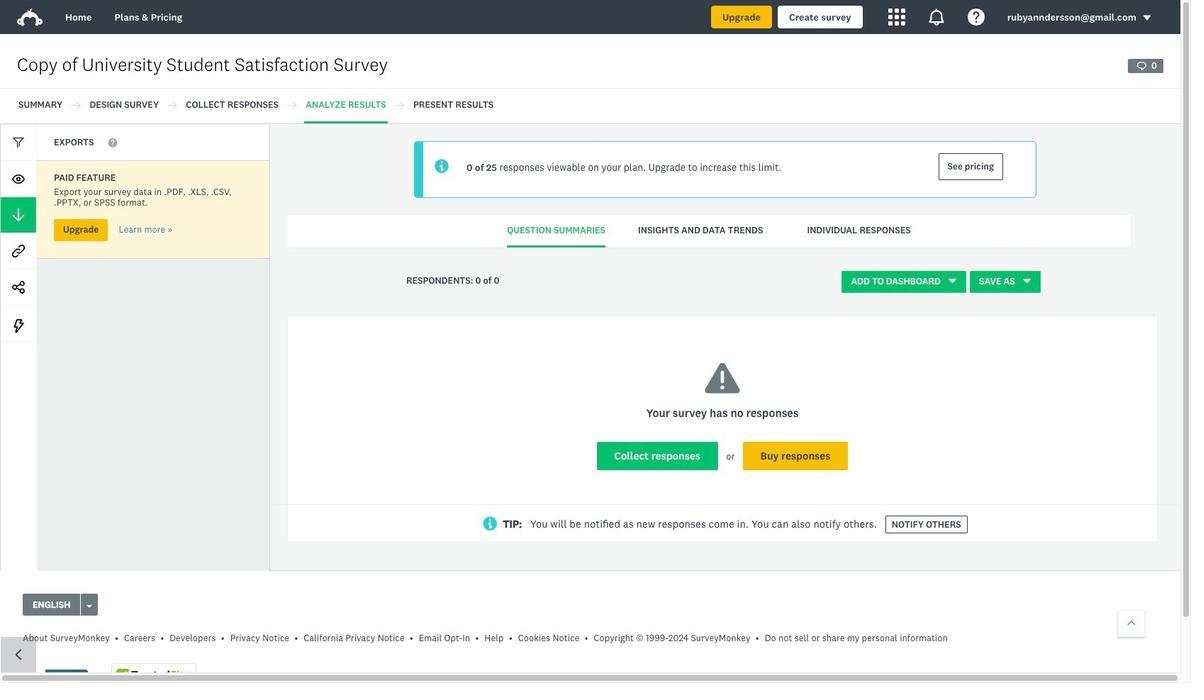 Task type: describe. For each thing, give the bounding box(es) containing it.
dropdown arrow image
[[1143, 13, 1153, 23]]

share icon image
[[12, 281, 25, 294]]

trustedsite helps keep you safe from identity theft, credit card fraud, spyware, spam, viruses and online scams image
[[111, 664, 197, 683]]

2 products icon image from the left
[[929, 9, 946, 26]]



Task type: vqa. For each thing, say whether or not it's contained in the screenshot.
Products Icon
yes



Task type: locate. For each thing, give the bounding box(es) containing it.
surveymonkey logo image
[[17, 9, 43, 26]]

help icon image
[[968, 9, 985, 26]]

products icon image
[[889, 9, 906, 26], [929, 9, 946, 26]]

1 horizontal spatial products icon image
[[929, 9, 946, 26]]

1 products icon image from the left
[[889, 9, 906, 26]]

0 horizontal spatial products icon image
[[889, 9, 906, 26]]



